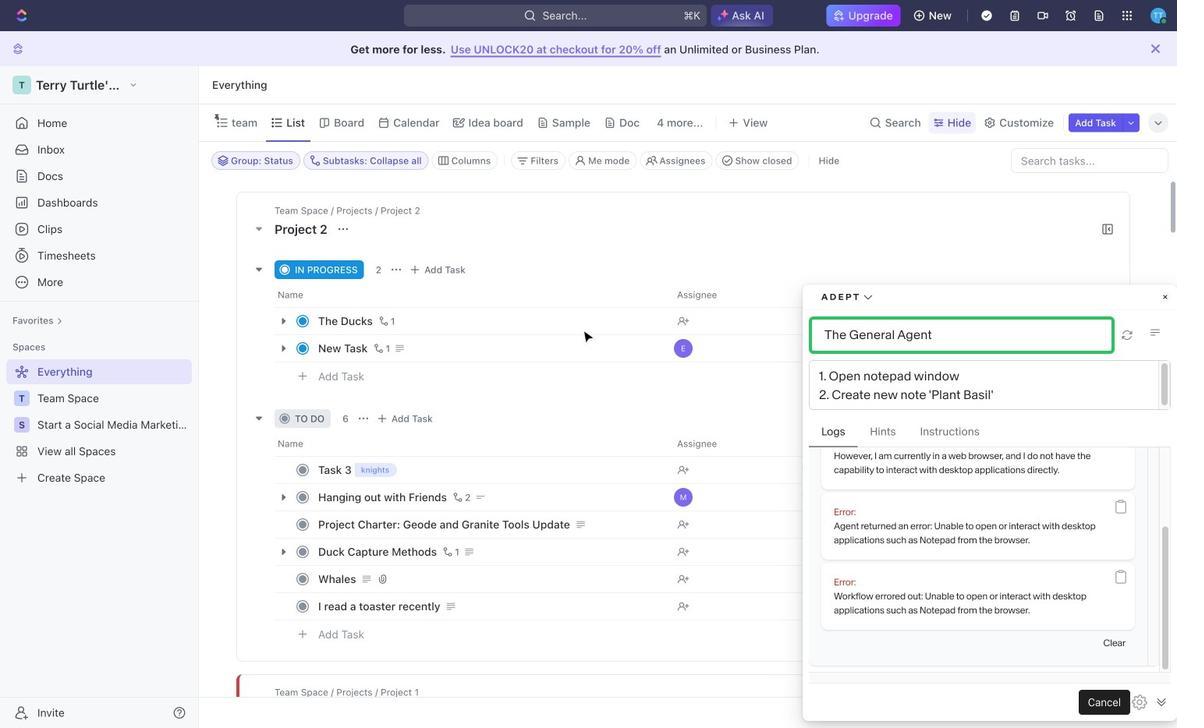 Task type: locate. For each thing, give the bounding box(es) containing it.
tree
[[6, 360, 192, 491]]

team space, , element
[[14, 391, 30, 407]]

Search tasks... text field
[[1012, 149, 1168, 172]]

terry turtle's workspace, , element
[[12, 76, 31, 94]]



Task type: describe. For each thing, give the bounding box(es) containing it.
sidebar navigation
[[0, 66, 202, 729]]

start a social media marketing agency, , element
[[14, 418, 30, 433]]

tree inside sidebar navigation
[[6, 360, 192, 491]]



Task type: vqa. For each thing, say whether or not it's contained in the screenshot.
Start a Social Media Marketing Agency, , element
yes



